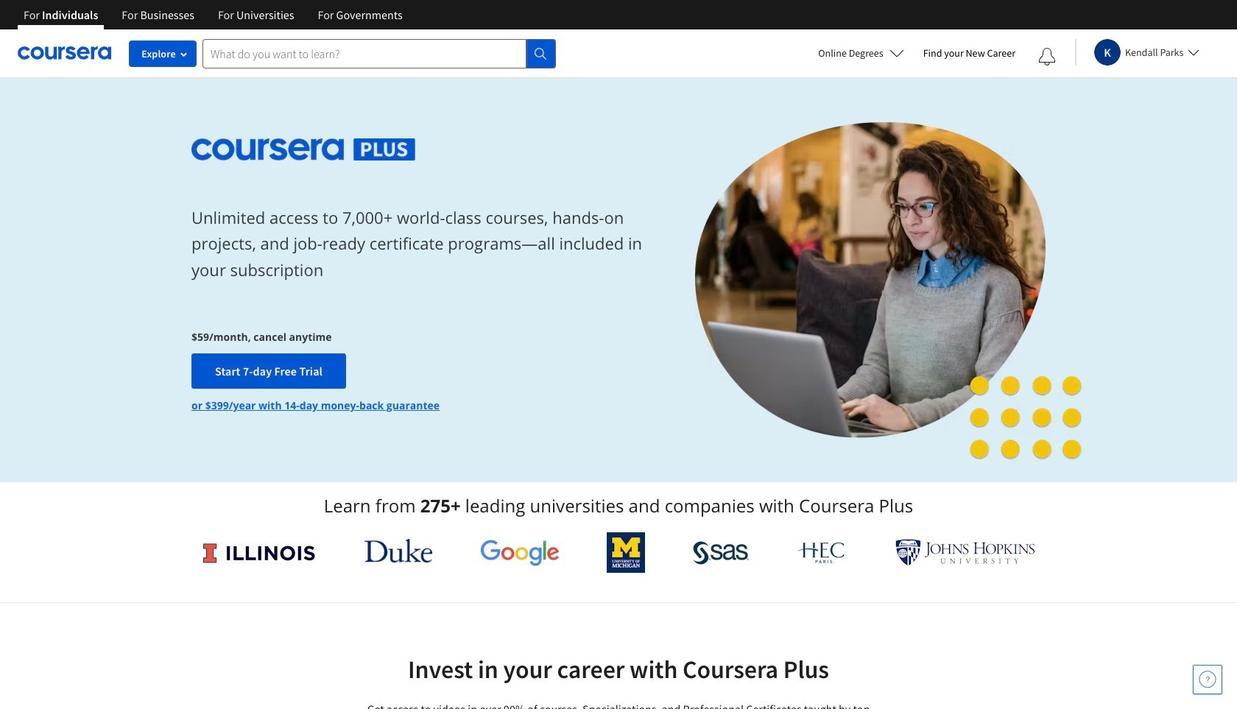 Task type: locate. For each thing, give the bounding box(es) containing it.
university of michigan image
[[607, 532, 645, 573]]

sas image
[[693, 541, 749, 564]]

None search field
[[203, 39, 556, 68]]

university of illinois at urbana-champaign image
[[202, 541, 317, 564]]

coursera image
[[18, 41, 111, 65]]



Task type: describe. For each thing, give the bounding box(es) containing it.
hec paris image
[[796, 538, 848, 568]]

duke university image
[[364, 539, 432, 563]]

johns hopkins university image
[[896, 539, 1035, 566]]

coursera plus image
[[191, 138, 416, 160]]

google image
[[480, 539, 559, 566]]

help center image
[[1199, 671, 1217, 689]]

banner navigation
[[12, 0, 414, 29]]

What do you want to learn? text field
[[203, 39, 527, 68]]



Task type: vqa. For each thing, say whether or not it's contained in the screenshot.
"menu"
no



